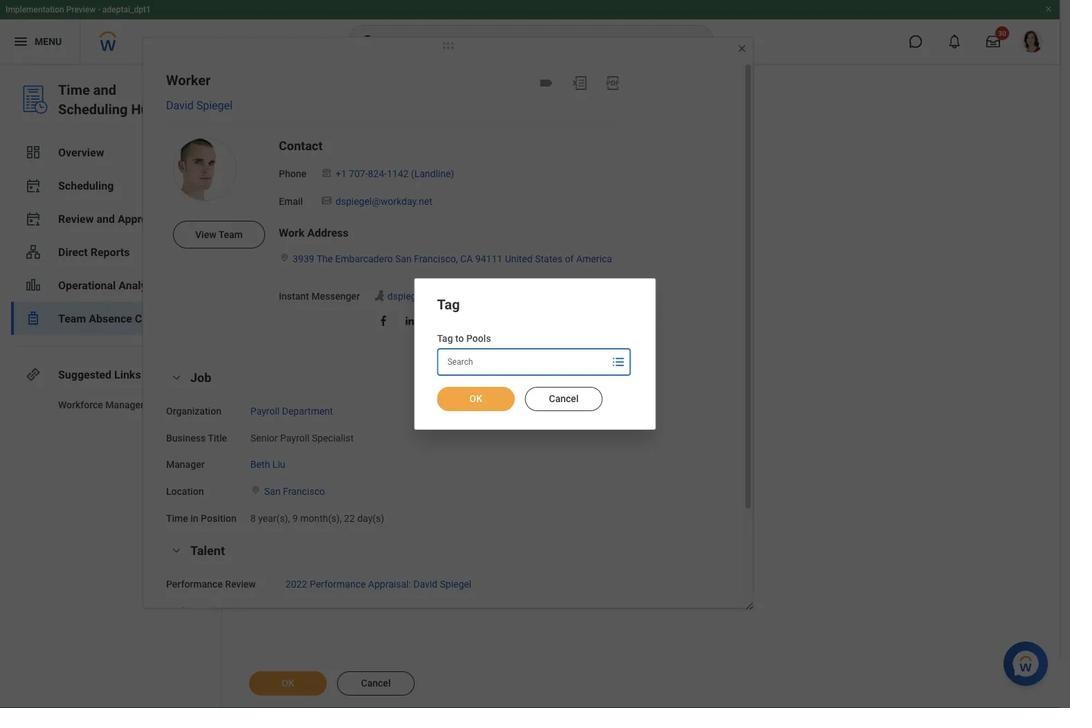 Task type: describe. For each thing, give the bounding box(es) containing it.
absence
[[89, 312, 132, 325]]

chevron down image for talent
[[168, 546, 185, 556]]

david inside talent group
[[414, 579, 438, 590]]

management
[[105, 399, 163, 411]]

time and scheduling hub element
[[58, 80, 171, 119]]

view team
[[195, 229, 243, 240]]

cancel
[[549, 393, 579, 405]]

specialist
[[312, 432, 354, 444]]

expectations
[[328, 605, 384, 617]]

94111
[[475, 254, 503, 265]]

talent group
[[166, 543, 621, 708]]

task timeoff image
[[25, 310, 42, 327]]

worker
[[166, 72, 211, 88]]

beth liu link
[[250, 456, 285, 471]]

david spiegel element
[[348, 231, 405, 243]]

move modal image
[[434, 37, 462, 54]]

cancel button
[[525, 387, 603, 411]]

job
[[190, 371, 211, 385]]

close environment banner image
[[1045, 5, 1053, 13]]

calendar user solid image
[[25, 210, 42, 227]]

items selected list box
[[324, 155, 496, 248]]

implementation
[[6, 5, 64, 15]]

workforce
[[58, 399, 103, 411]]

payroll department link
[[250, 403, 333, 417]]

david spiegel link
[[166, 99, 233, 112]]

san inside job group
[[264, 486, 281, 497]]

scheduling link
[[11, 169, 210, 202]]

team inside "navigation pane" region
[[58, 312, 86, 325]]

in
[[191, 513, 198, 524]]

states
[[535, 254, 563, 265]]

2022 performance appraisal: david spiegel link
[[286, 576, 472, 590]]

position
[[201, 513, 237, 524]]

linkedin image
[[404, 315, 416, 327]]

instant
[[279, 291, 309, 302]]

team absence calendar link
[[11, 302, 210, 335]]

beth
[[250, 459, 270, 471]]

mail image
[[320, 195, 333, 206]]

chu
[[375, 208, 392, 218]]

time for time in position
[[166, 513, 188, 524]]

worker dialog
[[143, 37, 768, 708]]

chevron down image for job
[[168, 373, 185, 383]]

3939
[[293, 254, 315, 265]]

location image
[[250, 485, 262, 495]]

day(s)
[[357, 513, 384, 524]]

Tag to Pools field
[[439, 350, 609, 374]]

manager
[[166, 459, 205, 471]]

moore
[[378, 185, 405, 195]]

suggested
[[58, 368, 111, 381]]

the
[[317, 254, 333, 265]]

navigation pane region
[[0, 64, 222, 708]]

links
[[114, 368, 141, 381]]

hr services department, press delete to clear value. option
[[328, 125, 475, 141]]

kelly crawford [c]
[[348, 161, 422, 171]]

view printable version (pdf) image
[[605, 75, 621, 91]]

david spiegel for david spiegel element in the left top of the page
[[348, 232, 405, 242]]

david spiegel, press delete to clear value. option
[[328, 228, 429, 245]]

ok button
[[437, 387, 515, 411]]

review and approve time
[[58, 212, 187, 225]]

crawford
[[370, 161, 409, 171]]

hub
[[131, 101, 156, 117]]

implementation preview -   adeptai_dpt1 banner
[[0, 0, 1060, 64]]

implementation preview -   adeptai_dpt1
[[6, 5, 151, 15]]

dspiegel@workday.net
[[336, 196, 433, 207]]

tag to pools
[[437, 333, 491, 344]]

work address
[[279, 226, 349, 239]]

business
[[166, 432, 206, 444]]

dashboard image
[[25, 144, 42, 161]]

lillian
[[348, 208, 373, 218]]

performance rating
[[166, 605, 253, 617]]

time and scheduling hub
[[58, 82, 156, 117]]

search image
[[360, 33, 377, 50]]

view
[[195, 229, 216, 240]]

0 horizontal spatial payroll
[[250, 406, 280, 417]]

lillian chu
[[348, 208, 392, 218]]

year(s),
[[258, 513, 290, 524]]

senior payroll specialist
[[250, 432, 354, 444]]

3 - meets expectations link
[[286, 603, 384, 617]]

ok
[[470, 393, 482, 405]]

work
[[279, 226, 305, 239]]

time for time and scheduling hub
[[58, 82, 90, 98]]

james moore, press delete to clear value. option
[[328, 181, 430, 198]]

location
[[166, 486, 204, 497]]

x small image for kelly crawford [c]
[[331, 159, 345, 173]]

[c]
[[411, 161, 422, 171]]

workforce management link
[[11, 391, 210, 419]]

beth liu
[[250, 459, 285, 471]]

email
[[279, 196, 303, 207]]

payroll inside the business title element
[[280, 432, 310, 444]]

review and approve time link
[[11, 202, 210, 235]]

appraisal:
[[368, 579, 411, 590]]

resize modal image
[[745, 602, 755, 612]]

organization
[[166, 406, 222, 417]]

job button
[[190, 371, 211, 385]]

calendar user solid image
[[25, 177, 42, 194]]

team absence calendar
[[58, 312, 179, 325]]

employee's photo (david spiegel) image
[[173, 138, 237, 201]]

22
[[344, 513, 355, 524]]

pools
[[467, 333, 491, 344]]

san francisco
[[264, 486, 325, 497]]

performance for performance rating
[[166, 605, 223, 617]]

performance for performance review
[[166, 579, 223, 590]]

tag image
[[538, 75, 555, 91]]

inbox large image
[[987, 35, 1001, 48]]

prompts image
[[610, 354, 627, 370]]

francisco
[[283, 486, 325, 497]]

dspiegel link
[[388, 288, 424, 302]]



Task type: locate. For each thing, give the bounding box(es) containing it.
region
[[437, 376, 633, 413]]

team
[[219, 229, 243, 240], [58, 312, 86, 325]]

check small image
[[321, 261, 338, 278]]

824-
[[368, 168, 387, 179]]

talent
[[190, 544, 225, 558]]

0 vertical spatial time
[[58, 82, 90, 98]]

san
[[395, 254, 412, 265], [264, 486, 281, 497]]

1 horizontal spatial san
[[395, 254, 412, 265]]

0 vertical spatial team
[[219, 229, 243, 240]]

x small image
[[331, 159, 345, 173], [331, 183, 345, 197], [331, 230, 345, 244]]

2 scheduling from the top
[[58, 179, 114, 192]]

performance review
[[166, 579, 256, 590]]

spiegel down the worker
[[196, 99, 233, 112]]

1 horizontal spatial payroll
[[280, 432, 310, 444]]

related actions image inside "james moore, press delete to clear value." option
[[413, 185, 423, 194]]

0 vertical spatial scheduling
[[58, 101, 128, 117]]

1 x small image from the top
[[331, 159, 345, 173]]

2 vertical spatial x small image
[[331, 230, 345, 244]]

united
[[505, 254, 533, 265]]

chevron down small image
[[182, 366, 199, 383]]

1 vertical spatial x small image
[[331, 206, 345, 220]]

dspiegel
[[388, 291, 424, 302]]

8
[[250, 513, 256, 524]]

1 vertical spatial david
[[348, 232, 371, 242]]

0 horizontal spatial david spiegel
[[166, 99, 233, 112]]

calendar
[[135, 312, 179, 325]]

x small image up the
[[331, 230, 345, 244]]

related actions image down (landline)
[[413, 185, 423, 194]]

1 vertical spatial scheduling
[[58, 179, 114, 192]]

david spiegel
[[166, 99, 233, 112], [348, 232, 405, 242]]

2 vertical spatial time
[[166, 513, 188, 524]]

approve
[[118, 212, 159, 225]]

talent button
[[190, 544, 225, 558]]

lillian chu element
[[348, 207, 392, 219]]

0 vertical spatial -
[[98, 5, 100, 15]]

chevron down image left the talent
[[168, 546, 185, 556]]

profile logan mcneil element
[[1013, 26, 1052, 57]]

region containing ok
[[437, 376, 633, 413]]

0 horizontal spatial -
[[98, 5, 100, 15]]

1 vertical spatial and
[[97, 212, 115, 225]]

2 chevron down image from the top
[[168, 546, 185, 556]]

instant messenger
[[279, 291, 360, 302]]

0 horizontal spatial david
[[166, 99, 194, 112]]

performance down performance review
[[166, 605, 223, 617]]

x small image down +1
[[331, 183, 345, 197]]

scheduling up 'overview'
[[58, 101, 128, 117]]

chevron down image left "job" button
[[168, 373, 185, 383]]

spiegel right appraisal:
[[440, 579, 472, 590]]

0 vertical spatial related actions image
[[413, 185, 423, 194]]

and for time
[[93, 82, 116, 98]]

8 year(s), 9 month(s), 22 day(s)
[[250, 513, 384, 524]]

0 horizontal spatial spiegel
[[196, 99, 233, 112]]

1 vertical spatial time
[[161, 212, 187, 225]]

1 horizontal spatial david
[[348, 232, 371, 242]]

1 vertical spatial spiegel
[[374, 232, 405, 242]]

and left approve
[[97, 212, 115, 225]]

adeptai_dpt1
[[103, 5, 151, 15]]

job group
[[166, 370, 621, 526]]

1 vertical spatial san
[[264, 486, 281, 497]]

time left in
[[166, 513, 188, 524]]

san francisco link
[[264, 483, 325, 497]]

review up rating
[[225, 579, 256, 590]]

2 vertical spatial spiegel
[[440, 579, 472, 590]]

team left absence
[[58, 312, 86, 325]]

tag left the to
[[437, 333, 453, 344]]

david right appraisal:
[[414, 579, 438, 590]]

david inside option
[[348, 232, 371, 242]]

and
[[93, 82, 116, 98], [97, 212, 115, 225]]

of
[[565, 254, 574, 265]]

ca
[[460, 254, 473, 265]]

david
[[166, 99, 194, 112], [348, 232, 371, 242], [414, 579, 438, 590]]

james
[[348, 185, 376, 195]]

phone image
[[320, 167, 333, 178]]

1 vertical spatial -
[[293, 605, 296, 617]]

dspiegel@workday.net link
[[336, 193, 433, 207]]

+1
[[336, 168, 347, 179]]

0 vertical spatial david spiegel
[[166, 99, 233, 112]]

1 vertical spatial tag
[[437, 333, 453, 344]]

1 vertical spatial review
[[225, 579, 256, 590]]

- inside banner
[[98, 5, 100, 15]]

-
[[98, 5, 100, 15], [293, 605, 296, 617]]

david spiegel down the worker
[[166, 99, 233, 112]]

1 horizontal spatial related actions image
[[413, 185, 423, 194]]

0 vertical spatial x small image
[[331, 159, 345, 173]]

2 tag from the top
[[437, 333, 453, 344]]

time up 'overview'
[[58, 82, 90, 98]]

0 vertical spatial tag
[[437, 297, 460, 313]]

prompts image
[[497, 124, 514, 141]]

time inside time and scheduling hub
[[58, 82, 90, 98]]

america
[[576, 254, 612, 265]]

tag for tag
[[437, 297, 460, 313]]

3 - meets expectations
[[286, 605, 384, 617]]

team right the view
[[219, 229, 243, 240]]

2 horizontal spatial david
[[414, 579, 438, 590]]

san left francisco,
[[395, 254, 412, 265]]

tag for tag to pools
[[437, 333, 453, 344]]

business title
[[166, 432, 227, 444]]

rating
[[225, 605, 253, 617]]

0 horizontal spatial review
[[58, 212, 94, 225]]

1 chevron down image from the top
[[168, 373, 185, 383]]

aim image
[[372, 289, 386, 303]]

time right approve
[[161, 212, 187, 225]]

scheduling inside time and scheduling hub
[[58, 101, 128, 117]]

francisco,
[[414, 254, 458, 265]]

0 vertical spatial review
[[58, 212, 94, 225]]

0 horizontal spatial team
[[58, 312, 86, 325]]

kelly crawford [c], press delete to clear value. option
[[328, 158, 447, 174]]

performance up the 3 - meets expectations link on the bottom left of page
[[310, 579, 366, 590]]

x small image for hr services department, press delete to clear value. option at the left of the page
[[331, 126, 345, 140]]

kelly crawford [c] element
[[348, 160, 422, 172]]

x small image inside david spiegel, press delete to clear value. option
[[331, 230, 345, 244]]

related actions image for lillian chu
[[399, 208, 409, 218]]

david spiegel inside the worker dialog
[[166, 99, 233, 112]]

related actions image
[[430, 161, 440, 171]]

payroll up "senior"
[[250, 406, 280, 417]]

spiegel for the david spiegel link
[[196, 99, 233, 112]]

phone
[[279, 168, 307, 179]]

0 vertical spatial x small image
[[331, 126, 345, 140]]

0 horizontal spatial related actions image
[[399, 208, 409, 218]]

x small image for the lillian chu, press delete to clear value. option at the top of page
[[331, 206, 345, 220]]

1 vertical spatial related actions image
[[399, 208, 409, 218]]

1 horizontal spatial review
[[225, 579, 256, 590]]

- right 3
[[293, 605, 296, 617]]

david spiegel inside option
[[348, 232, 405, 242]]

x small image right contact
[[331, 126, 345, 140]]

x small image for james moore
[[331, 183, 345, 197]]

james moore
[[348, 185, 405, 195]]

1 vertical spatial payroll
[[280, 432, 310, 444]]

2 vertical spatial david
[[414, 579, 438, 590]]

2 x small image from the top
[[331, 183, 345, 197]]

time in position element
[[250, 505, 384, 525]]

david down the worker
[[166, 99, 194, 112]]

suggested links
[[58, 368, 141, 381]]

1142
[[387, 168, 409, 179]]

payroll
[[250, 406, 280, 417], [280, 432, 310, 444]]

department
[[282, 406, 333, 417]]

0 vertical spatial david
[[166, 99, 194, 112]]

2 x small image from the top
[[331, 206, 345, 220]]

david for the david spiegel link
[[166, 99, 194, 112]]

address
[[307, 226, 349, 239]]

and up overview link at the top
[[93, 82, 116, 98]]

time inside job group
[[166, 513, 188, 524]]

1 tag from the top
[[437, 297, 460, 313]]

1 horizontal spatial team
[[219, 229, 243, 240]]

related actions image for james moore
[[413, 185, 423, 194]]

3
[[286, 605, 291, 617]]

review inside "navigation pane" region
[[58, 212, 94, 225]]

x small image inside hr services department, press delete to clear value. option
[[331, 126, 345, 140]]

review inside talent group
[[225, 579, 256, 590]]

1 vertical spatial david spiegel
[[348, 232, 405, 242]]

link image
[[25, 366, 42, 383]]

business title element
[[250, 424, 354, 445]]

and inside time and scheduling hub
[[93, 82, 116, 98]]

performance up performance rating
[[166, 579, 223, 590]]

spiegel inside talent group
[[440, 579, 472, 590]]

1 vertical spatial team
[[58, 312, 86, 325]]

3 x small image from the top
[[331, 230, 345, 244]]

title
[[208, 432, 227, 444]]

transformation import image
[[182, 91, 199, 108]]

david spiegel down the lillian chu, press delete to clear value. option at the top of page
[[348, 232, 405, 242]]

2 horizontal spatial spiegel
[[440, 579, 472, 590]]

export to excel image
[[571, 75, 588, 91]]

david up embarcadero
[[348, 232, 371, 242]]

chevron down image inside talent group
[[168, 546, 185, 556]]

+1 707-824-1142 (landline)
[[336, 168, 454, 179]]

3939 the embarcadero san francisco, ca 94111 united states of america link
[[293, 251, 612, 265]]

and inside review and approve time link
[[97, 212, 115, 225]]

payroll department
[[250, 406, 333, 417]]

close image
[[737, 43, 748, 54]]

x small image down mail icon
[[331, 206, 345, 220]]

san right location icon on the bottom of page
[[264, 486, 281, 497]]

0 vertical spatial san
[[395, 254, 412, 265]]

david spiegel for the david spiegel link
[[166, 99, 233, 112]]

2022 performance appraisal: david spiegel
[[286, 579, 472, 590]]

0 vertical spatial payroll
[[250, 406, 280, 417]]

david for david spiegel element in the left top of the page
[[348, 232, 371, 242]]

self
[[283, 265, 300, 276]]

x small image for david spiegel
[[331, 230, 345, 244]]

1 scheduling from the top
[[58, 101, 128, 117]]

0 vertical spatial spiegel
[[196, 99, 233, 112]]

scheduling down 'overview'
[[58, 179, 114, 192]]

3939 the embarcadero san francisco, ca 94111 united states of america
[[293, 254, 612, 265]]

notifications large image
[[948, 35, 962, 48]]

view team button
[[173, 221, 265, 248]]

0 vertical spatial and
[[93, 82, 116, 98]]

spiegel down the "chu"
[[374, 232, 405, 242]]

0 vertical spatial chevron down image
[[168, 373, 185, 383]]

spiegel for david spiegel element in the left top of the page
[[374, 232, 405, 242]]

1 vertical spatial chevron down image
[[168, 546, 185, 556]]

location image
[[279, 253, 290, 263]]

time in position
[[166, 513, 237, 524]]

include self
[[249, 265, 300, 276]]

1 horizontal spatial -
[[293, 605, 296, 617]]

- inside talent group
[[293, 605, 296, 617]]

x small image
[[331, 126, 345, 140], [331, 206, 345, 220]]

x small image inside the lillian chu, press delete to clear value. option
[[331, 206, 345, 220]]

tag up the to
[[437, 297, 460, 313]]

james moore element
[[348, 183, 405, 196]]

workforce management
[[58, 399, 163, 411]]

1 x small image from the top
[[331, 126, 345, 140]]

workers
[[249, 161, 285, 172]]

related actions image right the "chu"
[[399, 208, 409, 218]]

0 horizontal spatial san
[[264, 486, 281, 497]]

spiegel
[[196, 99, 233, 112], [374, 232, 405, 242], [440, 579, 472, 590]]

messenger
[[312, 291, 360, 302]]

x small image inside "james moore, press delete to clear value." option
[[331, 183, 345, 197]]

1 vertical spatial x small image
[[331, 183, 345, 197]]

and for review
[[97, 212, 115, 225]]

- right preview
[[98, 5, 100, 15]]

spiegel inside option
[[374, 232, 405, 242]]

include
[[249, 265, 281, 276]]

related actions image
[[413, 185, 423, 194], [399, 208, 409, 218]]

team inside button
[[219, 229, 243, 240]]

facebook image
[[377, 315, 390, 327]]

2022
[[286, 579, 307, 590]]

scheduling
[[58, 101, 128, 117], [58, 179, 114, 192]]

x small image left kelly
[[331, 159, 345, 173]]

embarcadero
[[335, 254, 393, 265]]

payroll down payroll department
[[280, 432, 310, 444]]

month(s),
[[300, 513, 342, 524]]

1 horizontal spatial spiegel
[[374, 232, 405, 242]]

performance
[[166, 579, 223, 590], [310, 579, 366, 590], [166, 605, 223, 617]]

chevron down image
[[168, 373, 185, 383], [168, 546, 185, 556]]

lillian chu, press delete to clear value. option
[[328, 205, 416, 222]]

1 horizontal spatial david spiegel
[[348, 232, 405, 242]]

liu
[[273, 459, 285, 471]]

review right calendar user solid image
[[58, 212, 94, 225]]



Task type: vqa. For each thing, say whether or not it's contained in the screenshot.
the Include Self
yes



